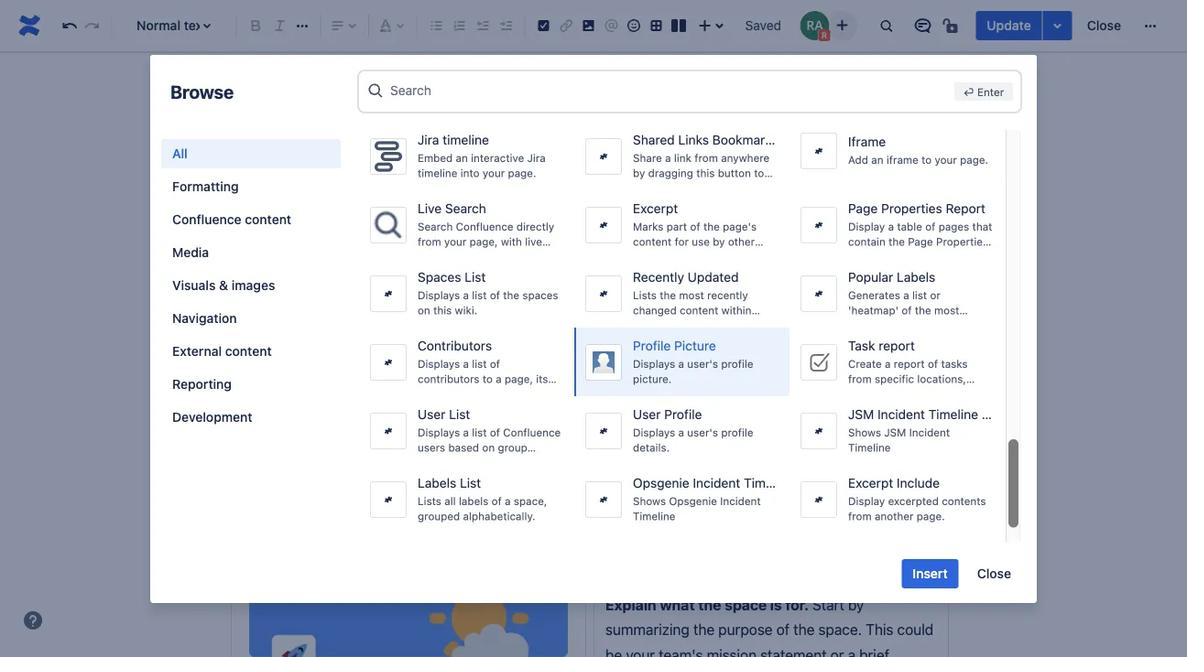 Task type: vqa. For each thing, say whether or not it's contained in the screenshot.
short
no



Task type: locate. For each thing, give the bounding box(es) containing it.
2 horizontal spatial page.
[[960, 154, 989, 166]]

0 vertical spatial list
[[465, 270, 486, 285]]

1 vertical spatial close button
[[966, 560, 1023, 589]]

update button
[[976, 11, 1043, 40]]

your inside "iframe add an iframe to your page."
[[935, 154, 957, 166]]

appeal
[[647, 560, 691, 578]]

popular
[[849, 319, 887, 332]]

displays inside profile picture displays a user's profile picture.
[[633, 358, 676, 371]]

1 horizontal spatial an
[[872, 154, 884, 166]]

timeline
[[929, 407, 979, 422], [849, 442, 891, 454], [744, 476, 794, 491], [633, 510, 676, 523]]

overview up the google
[[383, 336, 465, 361]]

0 horizontal spatial close
[[977, 567, 1012, 582]]

1 horizontal spatial it
[[769, 560, 778, 578]]

profile inside profile picture displays a user's profile picture.
[[721, 358, 754, 371]]

of inside start by summarizing the purpose of the space. this could be your team's mission statement or a bri
[[777, 622, 790, 639]]

properties
[[882, 201, 943, 216]]

1 horizontal spatial lists
[[633, 289, 657, 302]]

0 vertical spatial for
[[675, 235, 689, 248]]

by down share
[[633, 167, 645, 180]]

what down when
[[529, 492, 561, 509]]

page properties report
[[849, 201, 986, 216]]

by right start
[[848, 596, 864, 614]]

labels inside popular labels generates a list or 'heatmap' of the most popular labels.
[[897, 270, 936, 285]]

your inside this gives your overview visual appeal and makes it welcoming for visitors.
[[823, 535, 852, 553]]

search field
[[390, 74, 947, 107]]

advanced search image
[[367, 82, 385, 100]]

for inside this gives your overview visual appeal and makes it welcoming for visitors.
[[856, 560, 874, 578]]

on
[[418, 304, 430, 317], [482, 442, 495, 454], [320, 492, 337, 509]]

close button right adjust update settings image
[[1076, 11, 1133, 40]]

0 vertical spatial it
[[742, 467, 751, 484]]

profile inside profile picture displays a user's profile picture.
[[633, 339, 671, 354]]

2 user from the left
[[633, 407, 661, 422]]

page. inside "excerpt include display excerpted contents from another page."
[[917, 510, 945, 523]]

shows down visit
[[633, 495, 666, 508]]

list up wiki.
[[472, 289, 487, 302]]

jsm
[[849, 407, 874, 422], [885, 427, 907, 439]]

1 horizontal spatial user
[[633, 407, 661, 422]]

the up use
[[704, 220, 720, 233]]

space, down see
[[514, 495, 547, 508]]

a inside user list displays a list of confluence users based on group membership.
[[463, 427, 469, 439]]

a inside spaces list displays a list of the spaces on this wiki.
[[463, 289, 469, 302]]

page. down excerpted
[[917, 510, 945, 523]]

jira timeline embed an interactive jira timeline into your page.
[[418, 132, 546, 180]]

visitors.
[[878, 560, 929, 578]]

1 horizontal spatial for
[[856, 560, 874, 578]]

1 horizontal spatial labels
[[897, 270, 936, 285]]

0 vertical spatial timeline
[[443, 132, 489, 148]]

a inside shared links bookmarklet button share a link from anywhere by dragging this button to your browser.
[[665, 152, 671, 165]]

and up alphabetically.
[[500, 492, 525, 509]]

be
[[606, 647, 622, 658]]

overview up information
[[271, 467, 329, 484]]

displays up the details.
[[633, 427, 676, 439]]

0 horizontal spatial labels
[[418, 476, 457, 491]]

for
[[675, 235, 689, 248], [856, 560, 874, 578]]

timeline up 'into'
[[443, 132, 489, 148]]

0 horizontal spatial this
[[433, 304, 452, 317]]

2 horizontal spatial by
[[848, 596, 864, 614]]

displays inside spaces list displays a list of the spaces on this wiki.
[[418, 289, 460, 302]]

0 vertical spatial on
[[418, 304, 430, 317]]

contributors
[[418, 339, 492, 354]]

1 vertical spatial list
[[449, 407, 470, 422]]

create down task
[[849, 358, 882, 371]]

picture.
[[633, 373, 672, 386]]

summarizing
[[606, 622, 690, 639]]

by inside shared links bookmarklet button share a link from anywhere by dragging this button to your browser.
[[633, 167, 645, 180]]

eu
[[982, 407, 999, 422]]

to right iframe
[[922, 154, 932, 166]]

content inside recently updated lists the most recently changed content within confluence.
[[680, 304, 719, 317]]

0 horizontal spatial to
[[754, 167, 765, 180]]

opsgenie up "working"
[[633, 476, 690, 491]]

of inside user list displays a list of confluence users based on group membership.
[[490, 427, 500, 439]]

your down interactive on the left of page
[[483, 167, 505, 180]]

and up explain what the space is for. at the bottom of page
[[695, 560, 719, 578]]

by for shared
[[633, 167, 645, 180]]

profile up "so"
[[721, 427, 754, 439]]

1 horizontal spatial shows
[[849, 427, 882, 439]]

1 horizontal spatial most
[[935, 304, 960, 317]]

user inside user profile displays a user's profile details.
[[633, 407, 661, 422]]

to inside the overview is the first page visitors will see when they visit your space, so it helps to include some information on what the space is about and what your team is working on.
[[794, 467, 807, 484]]

confluence inside button
[[172, 212, 242, 227]]

content up macros.
[[633, 235, 672, 248]]

page's
[[723, 220, 757, 233]]

1 vertical spatial close
[[977, 567, 1012, 582]]

of inside the labels list lists all labels of a space, grouped alphabetically.
[[492, 495, 502, 508]]

is
[[333, 467, 344, 484], [445, 492, 455, 509], [634, 492, 645, 509], [770, 596, 782, 614]]

1 vertical spatial for
[[856, 560, 874, 578]]

within
[[722, 304, 752, 317]]

shows inside the opsgenie incident timeline shows opsgenie incident timeline
[[633, 495, 666, 508]]

1 vertical spatial report
[[894, 358, 925, 371]]

is right team
[[634, 492, 645, 509]]

0 horizontal spatial most
[[679, 289, 704, 302]]

1 horizontal spatial space
[[725, 596, 767, 614]]

0 horizontal spatial excerpt
[[633, 201, 678, 216]]

profile inside user profile displays a user's profile details.
[[721, 427, 754, 439]]

excerpt
[[633, 201, 678, 216], [849, 476, 894, 491]]

the overview is the first page visitors will see when they visit your space, so it helps to include some information on what the space is about and what your team is working on.
[[242, 467, 902, 509]]

create down navigation "button"
[[242, 336, 303, 361]]

0 vertical spatial by
[[633, 167, 645, 180]]

0 horizontal spatial user
[[418, 407, 446, 422]]

of for user list displays a list of confluence users based on group membership.
[[490, 427, 500, 439]]

confluence down formatting
[[172, 212, 242, 227]]

list for user list
[[472, 427, 487, 439]]

timeline down embed
[[418, 167, 458, 180]]

embed
[[418, 152, 453, 165]]

1 vertical spatial it
[[769, 560, 778, 578]]

page. inside "iframe add an iframe to your page."
[[960, 154, 989, 166]]

0 vertical spatial or
[[930, 289, 941, 302]]

it right makes
[[769, 560, 778, 578]]

or inside popular labels generates a list or 'heatmap' of the most popular labels.
[[930, 289, 941, 302]]

user's for profile
[[688, 427, 718, 439]]

lists inside the labels list lists all labels of a space, grouped alphabetically.
[[418, 495, 442, 508]]

close button right insert button
[[966, 560, 1023, 589]]

confluence inside live search search confluence directly from your page, with live results as you type
[[456, 220, 514, 233]]

confluence up group
[[503, 427, 561, 439]]

2 profile from the top
[[721, 427, 754, 439]]

space,
[[676, 467, 719, 484], [514, 495, 547, 508]]

list inside the labels list lists all labels of a space, grouped alphabetically.
[[460, 476, 481, 491]]

excerpt inside excerpt marks part of the page's content for use by other macros.
[[633, 201, 678, 216]]

this up makes
[[753, 535, 781, 553]]

ruby anderson image
[[800, 11, 830, 40]]

0 vertical spatial jsm
[[849, 407, 874, 422]]

space up 'grouped'
[[401, 492, 441, 509]]

search
[[445, 201, 486, 216], [418, 220, 453, 233]]

excerpt up the marks
[[633, 201, 678, 216]]

this inside shared links bookmarklet button share a link from anywhere by dragging this button to your browser.
[[697, 167, 715, 180]]

labels inside the labels list lists all labels of a space, grouped alphabetically.
[[418, 476, 457, 491]]

0 vertical spatial profile
[[721, 358, 754, 371]]

0 horizontal spatial overview
[[271, 467, 329, 484]]

this left button
[[697, 167, 715, 180]]

1 horizontal spatial space,
[[676, 467, 719, 484]]

browser.
[[659, 182, 702, 195]]

timeline down "working"
[[633, 510, 676, 523]]

a
[[665, 152, 671, 165], [463, 289, 469, 302], [904, 289, 910, 302], [308, 336, 319, 361], [679, 358, 684, 371], [885, 358, 891, 371], [463, 427, 469, 439], [679, 427, 684, 439], [505, 495, 511, 508], [848, 647, 856, 658]]

1 horizontal spatial page.
[[917, 510, 945, 523]]

statement
[[761, 647, 827, 658]]

by inside excerpt marks part of the page's content for use by other macros.
[[713, 235, 725, 248]]

you down page,
[[470, 250, 488, 263]]

0 horizontal spatial by
[[633, 167, 645, 180]]

0 vertical spatial most
[[679, 289, 704, 302]]

an
[[456, 152, 468, 165], [872, 154, 884, 166]]

0 vertical spatial lists
[[633, 289, 657, 302]]

page
[[402, 467, 435, 484]]

list inside user list displays a list of confluence users based on group membership.
[[449, 407, 470, 422]]

0 horizontal spatial on
[[320, 492, 337, 509]]

content inside excerpt marks part of the page's content for use by other macros.
[[633, 235, 672, 248]]

1 vertical spatial most
[[935, 304, 960, 317]]

1 vertical spatial timeline
[[418, 167, 458, 180]]

1 vertical spatial profile
[[721, 427, 754, 439]]

1 vertical spatial by
[[713, 235, 725, 248]]

for down part
[[675, 235, 689, 248]]

0 horizontal spatial for
[[675, 235, 689, 248]]

0 vertical spatial this
[[753, 535, 781, 553]]

what down first
[[341, 492, 373, 509]]

"opportunities don't happen, you create them."
[[258, 421, 568, 439]]

on down create
[[482, 442, 495, 454]]

jira up embed
[[418, 132, 439, 148]]

0 horizontal spatial an
[[456, 152, 468, 165]]

space, up on.
[[676, 467, 719, 484]]

anywhere
[[721, 152, 770, 165]]

confluence inside user list displays a list of confluence users based on group membership.
[[503, 427, 561, 439]]

0 vertical spatial and
[[923, 388, 942, 401]]

of inside spaces list displays a list of the spaces on this wiki.
[[490, 289, 500, 302]]

layouts image
[[668, 15, 690, 37]]

1 vertical spatial space
[[725, 596, 767, 614]]

0 horizontal spatial page.
[[508, 167, 536, 180]]

helps
[[754, 467, 790, 484]]

space, inside the overview is the first page visitors will see when they visit your space, so it helps to include some information on what the space is about and what your team is working on.
[[676, 467, 719, 484]]

from down display
[[849, 510, 872, 523]]

a up based
[[463, 427, 469, 439]]

from down links
[[695, 152, 718, 165]]

lists inside recently updated lists the most recently changed content within confluence.
[[633, 289, 657, 302]]

profile for profile
[[721, 427, 754, 439]]

profile down confluence.
[[633, 339, 671, 354]]

2 vertical spatial on
[[320, 492, 337, 509]]

page. up report
[[960, 154, 989, 166]]

2 horizontal spatial on
[[482, 442, 495, 454]]

0 horizontal spatial create
[[242, 336, 303, 361]]

create a stellar overview
[[242, 336, 465, 361]]

&
[[219, 278, 228, 293]]

list inside user list displays a list of confluence users based on group membership.
[[472, 427, 487, 439]]

your up as
[[444, 235, 467, 248]]

user
[[418, 407, 446, 422], [633, 407, 661, 422]]

your inside jira timeline embed an interactive jira timeline into your page.
[[483, 167, 505, 180]]

0 horizontal spatial this
[[753, 535, 781, 553]]

or inside start by summarizing the purpose of the space. this could be your team's mission statement or a bri
[[831, 647, 844, 658]]

confluence
[[172, 212, 242, 227], [456, 220, 514, 233], [503, 427, 561, 439]]

displays up picture.
[[633, 358, 676, 371]]

or down space.
[[831, 647, 844, 658]]

0 vertical spatial user's
[[688, 358, 718, 371]]

on inside user list displays a list of confluence users based on group membership.
[[482, 442, 495, 454]]

on inside spaces list displays a list of the spaces on this wiki.
[[418, 304, 430, 317]]

of down type
[[490, 289, 500, 302]]

1 vertical spatial user's
[[688, 427, 718, 439]]

list
[[472, 289, 487, 302], [913, 289, 927, 302], [472, 427, 487, 439]]

from inside shared links bookmarklet button share a link from anywhere by dragging this button to your browser.
[[695, 152, 718, 165]]

an inside jira timeline embed an interactive jira timeline into your page.
[[456, 152, 468, 165]]

1 profile from the top
[[721, 358, 754, 371]]

1 vertical spatial space,
[[514, 495, 547, 508]]

1 vertical spatial profile
[[664, 407, 702, 422]]

iframe
[[887, 154, 919, 166]]

the
[[704, 220, 720, 233], [503, 289, 520, 302], [660, 289, 676, 302], [915, 304, 932, 317], [347, 467, 369, 484], [376, 492, 398, 509], [698, 596, 722, 614], [694, 622, 715, 639], [794, 622, 815, 639]]

team
[[597, 492, 630, 509]]

all
[[172, 146, 188, 161]]

to right helps
[[794, 467, 807, 484]]

0 vertical spatial report
[[879, 339, 915, 354]]

excerpted
[[888, 495, 939, 508]]

list inside popular labels generates a list or 'heatmap' of the most popular labels.
[[913, 289, 927, 302]]

1 user from the left
[[418, 407, 446, 422]]

0 horizontal spatial shows
[[633, 495, 666, 508]]

most up tasks
[[935, 304, 960, 317]]

profile down "within"
[[721, 358, 754, 371]]

bold ⌘b image
[[245, 15, 267, 37]]

with
[[501, 235, 522, 248]]

0 horizontal spatial or
[[831, 647, 844, 658]]

to inside shared links bookmarklet button share a link from anywhere by dragging this button to your browser.
[[754, 167, 765, 180]]

a left stellar
[[308, 336, 319, 361]]

a inside user profile displays a user's profile details.
[[679, 427, 684, 439]]

it inside this gives your overview visual appeal and makes it welcoming for visitors.
[[769, 560, 778, 578]]

user's up the opsgenie incident timeline shows opsgenie incident timeline
[[688, 427, 718, 439]]

displays down spaces
[[418, 289, 460, 302]]

0 vertical spatial space,
[[676, 467, 719, 484]]

list down as
[[465, 270, 486, 285]]

user's inside profile picture displays a user's profile picture.
[[688, 358, 718, 371]]

2 user's from the top
[[688, 427, 718, 439]]

of up locations, on the bottom
[[928, 358, 938, 371]]

action item image
[[533, 15, 555, 37]]

formatting button
[[161, 172, 341, 202]]

lists up 'grouped'
[[418, 495, 442, 508]]

0 vertical spatial search
[[445, 201, 486, 216]]

of for task report create a report of tasks from specific locations, people, status and more.
[[928, 358, 938, 371]]

opsgenie down the details.
[[669, 495, 717, 508]]

user up users
[[418, 407, 446, 422]]

popular labels generates a list or 'heatmap' of the most popular labels.
[[849, 270, 960, 332]]

gives
[[785, 535, 819, 553]]

your inside shared links bookmarklet button share a link from anywhere by dragging this button to your browser.
[[633, 182, 655, 195]]

displays up users
[[418, 427, 460, 439]]

a up labels.
[[904, 289, 910, 302]]

space.
[[819, 622, 862, 639]]

numbered list ⌘⇧7 image
[[448, 15, 470, 37]]

report down labels.
[[879, 339, 915, 354]]

development button
[[161, 403, 341, 433]]

the down explain what the space is for. at the bottom of page
[[694, 622, 715, 639]]

1 vertical spatial this
[[433, 304, 452, 317]]

adjust update settings image
[[1047, 15, 1069, 37]]

1 horizontal spatial overview
[[383, 336, 465, 361]]

a left link
[[665, 152, 671, 165]]

excerpt up display
[[849, 476, 894, 491]]

0 horizontal spatial it
[[742, 467, 751, 484]]

profile picture displays a user's profile picture.
[[633, 339, 754, 386]]

to down anywhere
[[754, 167, 765, 180]]

external
[[172, 344, 222, 359]]

displays
[[418, 289, 460, 302], [633, 358, 676, 371], [418, 427, 460, 439], [633, 427, 676, 439]]

list up the "about"
[[460, 476, 481, 491]]

of up group
[[490, 427, 500, 439]]

jsm incident timeline eu shows jsm incident timeline
[[849, 407, 999, 454]]

1 horizontal spatial create
[[849, 358, 882, 371]]

displays for profile picture
[[633, 358, 676, 371]]

2 horizontal spatial overview
[[856, 535, 914, 553]]

1 user's from the top
[[688, 358, 718, 371]]

list for spaces list
[[465, 270, 486, 285]]

happen,
[[396, 421, 449, 439]]

most inside recently updated lists the most recently changed content within confluence.
[[679, 289, 704, 302]]

search down live
[[418, 220, 453, 233]]

user profile displays a user's profile details.
[[633, 407, 754, 454]]

your inside live search search confluence directly from your page, with live results as you type
[[444, 235, 467, 248]]

use
[[692, 235, 710, 248]]

recently updated lists the most recently changed content within confluence.
[[633, 270, 752, 332]]

insert button
[[902, 560, 959, 589]]

it right "so"
[[742, 467, 751, 484]]

reporting button
[[161, 370, 341, 400]]

visuals & images
[[172, 278, 275, 293]]

1 vertical spatial labels
[[418, 476, 457, 491]]

profile up the details.
[[664, 407, 702, 422]]

the up changed
[[660, 289, 676, 302]]

:thought_balloon: image
[[568, 423, 586, 441], [568, 423, 586, 441]]

1 vertical spatial this
[[866, 622, 894, 639]]

the left first
[[347, 467, 369, 484]]

displays inside user profile displays a user's profile details.
[[633, 427, 676, 439]]

timeline down more.
[[929, 407, 979, 422]]

a inside the labels list lists all labels of a space, grouped alphabetically.
[[505, 495, 511, 508]]

shows inside the jsm incident timeline eu shows jsm incident timeline
[[849, 427, 882, 439]]

2 vertical spatial list
[[460, 476, 481, 491]]

2 horizontal spatial to
[[922, 154, 932, 166]]

0 vertical spatial space
[[401, 492, 441, 509]]

by right use
[[713, 235, 725, 248]]

list inside spaces list displays a list of the spaces on this wiki.
[[465, 270, 486, 285]]

2 vertical spatial overview
[[856, 535, 914, 553]]

2 horizontal spatial what
[[660, 596, 695, 614]]

overview
[[383, 336, 465, 361], [271, 467, 329, 484], [856, 535, 914, 553]]

displays inside user list displays a list of confluence users based on group membership.
[[418, 427, 460, 439]]

0 vertical spatial this
[[697, 167, 715, 180]]

list up based
[[449, 407, 470, 422]]

content down "formatting" button
[[245, 212, 292, 227]]

an right add
[[872, 154, 884, 166]]

space inside the overview is the first page visitors will see when they visit your space, so it helps to include some information on what the space is about and what your team is working on.
[[401, 492, 441, 509]]

list for user list
[[449, 407, 470, 422]]

create inside "task report create a report of tasks from specific locations, people, status and more."
[[849, 358, 882, 371]]

them."
[[526, 421, 568, 439]]

part
[[667, 220, 687, 233]]

2 horizontal spatial and
[[923, 388, 942, 401]]

timeline right "so"
[[744, 476, 794, 491]]

by inside start by summarizing the purpose of the space. this could be your team's mission statement or a bri
[[848, 596, 864, 614]]

labels right popular
[[897, 270, 936, 285]]

user's
[[688, 358, 718, 371], [688, 427, 718, 439]]

it inside the overview is the first page visitors will see when they visit your space, so it helps to include some information on what the space is about and what your team is working on.
[[742, 467, 751, 484]]

most down "updated"
[[679, 289, 704, 302]]

report up specific
[[894, 358, 925, 371]]

0 vertical spatial profile
[[633, 339, 671, 354]]

when
[[541, 467, 576, 484]]

the inside popular labels generates a list or 'heatmap' of the most popular labels.
[[915, 304, 932, 317]]

confluence.
[[633, 319, 694, 332]]

on down spaces
[[418, 304, 430, 317]]

0 horizontal spatial close button
[[966, 560, 1023, 589]]

1 vertical spatial shows
[[633, 495, 666, 508]]

or
[[930, 289, 941, 302], [831, 647, 844, 658]]

emoji image
[[623, 15, 645, 37]]

into
[[461, 167, 480, 180]]

1 horizontal spatial excerpt
[[849, 476, 894, 491]]

confluence content button
[[161, 205, 341, 235]]

a up wiki.
[[463, 289, 469, 302]]

0 vertical spatial shows
[[849, 427, 882, 439]]

list inside spaces list displays a list of the spaces on this wiki.
[[472, 289, 487, 302]]

the left spaces
[[503, 289, 520, 302]]

live
[[418, 201, 442, 216]]

0 horizontal spatial lists
[[418, 495, 442, 508]]

1 vertical spatial lists
[[418, 495, 442, 508]]

user's inside user profile displays a user's profile details.
[[688, 427, 718, 439]]

from up 'people,'
[[849, 373, 872, 386]]

1 vertical spatial you
[[453, 421, 477, 439]]

and inside this gives your overview visual appeal and makes it welcoming for visitors.
[[695, 560, 719, 578]]

a down picture
[[679, 358, 684, 371]]

1 vertical spatial excerpt
[[849, 476, 894, 491]]

1 horizontal spatial this
[[866, 622, 894, 639]]

1 horizontal spatial and
[[695, 560, 719, 578]]

locations,
[[918, 373, 967, 386]]

your down 'summarizing'
[[626, 647, 655, 658]]

overview for this gives your overview visual appeal and makes it welcoming for visitors.
[[856, 535, 914, 553]]

labels up all
[[418, 476, 457, 491]]

user inside user list displays a list of confluence users based on group membership.
[[418, 407, 446, 422]]

0 vertical spatial labels
[[897, 270, 936, 285]]

page. down interactive on the left of page
[[508, 167, 536, 180]]

jira right interactive on the left of page
[[527, 152, 546, 165]]

content
[[245, 212, 292, 227], [633, 235, 672, 248], [680, 304, 719, 317], [225, 344, 272, 359]]

0 horizontal spatial jira
[[418, 132, 439, 148]]

shows down 'people,'
[[849, 427, 882, 439]]

excerpt inside "excerpt include display excerpted contents from another page."
[[849, 476, 894, 491]]

all
[[445, 495, 456, 508]]

of inside "task report create a report of tasks from specific locations, people, status and more."
[[928, 358, 938, 371]]

profile inside user profile displays a user's profile details.
[[664, 407, 702, 422]]

a up alphabetically.
[[505, 495, 511, 508]]

overview inside this gives your overview visual appeal and makes it welcoming for visitors.
[[856, 535, 914, 553]]

list
[[465, 270, 486, 285], [449, 407, 470, 422], [460, 476, 481, 491]]

redo ⌘⇧z image
[[81, 15, 103, 37]]

create inside main content area, start typing to enter text. text field
[[242, 336, 303, 361]]

page properties report button
[[790, 191, 1005, 259]]

1 vertical spatial overview
[[271, 467, 329, 484]]

of up statement
[[777, 622, 790, 639]]

confluence image
[[15, 11, 44, 40], [15, 11, 44, 40]]

confluence up page,
[[456, 220, 514, 233]]



Task type: describe. For each thing, give the bounding box(es) containing it.
spaces
[[418, 270, 461, 285]]

visual
[[606, 560, 643, 578]]

your inside start by summarizing the purpose of the space. this could be your team's mission statement or a bri
[[626, 647, 655, 658]]

1 horizontal spatial jsm
[[885, 427, 907, 439]]

content inside external content button
[[225, 344, 272, 359]]

the up purpose
[[698, 596, 722, 614]]

stellar
[[323, 336, 378, 361]]

this inside this gives your overview visual appeal and makes it welcoming for visitors.
[[753, 535, 781, 553]]

0 vertical spatial close button
[[1076, 11, 1133, 40]]

italic ⌘i image
[[269, 15, 291, 37]]

working
[[648, 492, 700, 509]]

is up 'grouped'
[[445, 492, 455, 509]]

list for spaces list
[[472, 289, 487, 302]]

explain
[[606, 596, 657, 614]]

Main content area, start typing to enter text. text field
[[231, 336, 949, 658]]

displays for user list
[[418, 427, 460, 439]]

other
[[728, 235, 755, 248]]

enter
[[978, 85, 1004, 98]]

displays for user profile
[[633, 427, 676, 439]]

button
[[718, 167, 751, 180]]

all button
[[161, 139, 341, 169]]

by for excerpt
[[713, 235, 725, 248]]

excerpt marks part of the page's content for use by other macros.
[[633, 201, 757, 263]]

content link
[[373, 73, 420, 95]]

is left 'for.'
[[770, 596, 782, 614]]

0 horizontal spatial jsm
[[849, 407, 874, 422]]

labels
[[459, 495, 489, 508]]

a inside profile picture displays a user's profile picture.
[[679, 358, 684, 371]]

of inside excerpt marks part of the page's content for use by other macros.
[[690, 220, 701, 233]]

⏎
[[964, 85, 975, 98]]

report
[[946, 201, 986, 216]]

the inside excerpt marks part of the page's content for use by other macros.
[[704, 220, 720, 233]]

include
[[811, 467, 858, 484]]

of for spaces list displays a list of the spaces on this wiki.
[[490, 289, 500, 302]]

lists for recently updated
[[633, 289, 657, 302]]

alphabetically.
[[463, 510, 536, 523]]

your down they
[[565, 492, 594, 509]]

1 horizontal spatial what
[[529, 492, 561, 509]]

create
[[481, 421, 522, 439]]

links
[[679, 132, 709, 148]]

another
[[875, 510, 914, 523]]

of inside popular labels generates a list or 'heatmap' of the most popular labels.
[[902, 304, 912, 317]]

task report create a report of tasks from specific locations, people, status and more.
[[849, 339, 974, 401]]

the inside spaces list displays a list of the spaces on this wiki.
[[503, 289, 520, 302]]

on inside the overview is the first page visitors will see when they visit your space, so it helps to include some information on what the space is about and what your team is working on.
[[320, 492, 337, 509]]

space, inside the labels list lists all labels of a space, grouped alphabetically.
[[514, 495, 547, 508]]

google
[[390, 376, 438, 394]]

formatting
[[172, 179, 239, 194]]

add
[[849, 154, 869, 166]]

and inside the overview is the first page visitors will see when they visit your space, so it helps to include some information on what the space is about and what your team is working on.
[[500, 492, 525, 509]]

timeline up some
[[849, 442, 891, 454]]

content inside confluence content button
[[245, 212, 292, 227]]

you inside main content area, start typing to enter text. text field
[[453, 421, 477, 439]]

the down first
[[376, 492, 398, 509]]

0 vertical spatial opsgenie
[[633, 476, 690, 491]]

spaces list displays a list of the spaces on this wiki.
[[418, 270, 559, 317]]

see
[[514, 467, 537, 484]]

user for user list
[[418, 407, 446, 422]]

some
[[862, 467, 898, 484]]

this inside start by summarizing the purpose of the space. this could be your team's mission statement or a bri
[[866, 622, 894, 639]]

type
[[491, 250, 513, 263]]

shared
[[633, 132, 675, 148]]

an inside "iframe add an iframe to your page."
[[872, 154, 884, 166]]

media
[[172, 245, 209, 260]]

could
[[898, 622, 934, 639]]

you inside live search search confluence directly from your page, with live results as you type
[[470, 250, 488, 263]]

shared links bookmarklet button share a link from anywhere by dragging this button to your browser.
[[633, 132, 830, 195]]

specific
[[875, 373, 915, 386]]

wiki.
[[455, 304, 478, 317]]

table image
[[645, 15, 667, 37]]

popular
[[849, 270, 894, 285]]

indent tab image
[[495, 15, 517, 37]]

0 horizontal spatial what
[[341, 492, 373, 509]]

media button
[[161, 238, 341, 268]]

link image
[[555, 15, 577, 37]]

of for labels list lists all labels of a space, grouped alphabetically.
[[492, 495, 502, 508]]

dragging
[[648, 167, 694, 180]]

Give this page a title text field
[[280, 279, 938, 309]]

macros.
[[633, 250, 674, 263]]

visit
[[613, 467, 639, 484]]

so
[[723, 467, 739, 484]]

most inside popular labels generates a list or 'heatmap' of the most popular labels.
[[935, 304, 960, 317]]

a inside start by summarizing the purpose of the space. this could be your team's mission statement or a bri
[[848, 647, 856, 658]]

of for start by summarizing the purpose of the space. this could be your team's mission statement or a bri
[[777, 622, 790, 639]]

browse
[[170, 81, 234, 102]]

displays for spaces list
[[418, 289, 460, 302]]

excerpt for include
[[849, 476, 894, 491]]

close inside browse dialog
[[977, 567, 1012, 582]]

⏎ enter
[[964, 85, 1004, 98]]

your down the details.
[[643, 467, 672, 484]]

display
[[849, 495, 885, 508]]

spaces
[[523, 289, 559, 302]]

visuals
[[172, 278, 216, 293]]

list for popular labels
[[913, 289, 927, 302]]

include
[[897, 476, 940, 491]]

about
[[459, 492, 497, 509]]

"opportunities
[[258, 421, 354, 439]]

visuals & images button
[[161, 271, 341, 301]]

from inside "task report create a report of tasks from specific locations, people, status and more."
[[849, 373, 872, 386]]

to inside "iframe add an iframe to your page."
[[922, 154, 932, 166]]

1 vertical spatial opsgenie
[[669, 495, 717, 508]]

a inside popular labels generates a list or 'heatmap' of the most popular labels.
[[904, 289, 910, 302]]

is left first
[[333, 467, 344, 484]]

bookmarklet
[[713, 132, 787, 148]]

page
[[849, 201, 878, 216]]

updated
[[688, 270, 739, 285]]

the up statement
[[794, 622, 815, 639]]

excerpt for marks
[[633, 201, 678, 216]]

profile for picture
[[721, 358, 754, 371]]

bullet list ⌘⇧8 image
[[425, 15, 447, 37]]

user's for picture
[[688, 358, 718, 371]]

lists for labels list
[[418, 495, 442, 508]]

this gives your overview visual appeal and makes it welcoming for visitors.
[[606, 535, 929, 578]]

mention image
[[600, 15, 622, 37]]

start
[[813, 596, 845, 614]]

the inside recently updated lists the most recently changed content within confluence.
[[660, 289, 676, 302]]

outdent ⇧tab image
[[472, 15, 494, 37]]

browse dialog
[[150, 0, 1037, 604]]

a inside "task report create a report of tasks from specific locations, people, status and more."
[[885, 358, 891, 371]]

live
[[525, 235, 542, 248]]

0 vertical spatial jira
[[418, 132, 439, 148]]

overview for create a stellar overview
[[383, 336, 465, 361]]

from inside "excerpt include display excerpted contents from another page."
[[849, 510, 872, 523]]

team's
[[659, 647, 703, 658]]

they
[[580, 467, 609, 484]]

and inside "task report create a report of tasks from specific locations, people, status and more."
[[923, 388, 942, 401]]

add image, video, or file image
[[578, 15, 600, 37]]

for inside excerpt marks part of the page's content for use by other macros.
[[675, 235, 689, 248]]

1 vertical spatial search
[[418, 220, 453, 233]]

overview inside the overview is the first page visitors will see when they visit your space, so it helps to include some information on what the space is about and what your team is working on.
[[271, 467, 329, 484]]

task
[[849, 339, 876, 354]]

no restrictions image
[[941, 15, 963, 37]]

contributors button
[[359, 328, 575, 397]]

confluence content
[[172, 212, 292, 227]]

share
[[633, 152, 662, 165]]

google button
[[369, 373, 442, 396]]

excerpt include display excerpted contents from another page.
[[849, 476, 986, 523]]

group
[[498, 442, 528, 454]]

content
[[373, 77, 420, 92]]

changed
[[633, 304, 677, 317]]

undo ⌘z image
[[59, 15, 81, 37]]

insert
[[913, 567, 948, 582]]

live search search confluence directly from your page, with live results as you type
[[418, 201, 555, 263]]

results
[[418, 250, 452, 263]]

page. inside jira timeline embed an interactive jira timeline into your page.
[[508, 167, 536, 180]]

makes
[[723, 560, 766, 578]]

list for labels list
[[460, 476, 481, 491]]

1 horizontal spatial jira
[[527, 152, 546, 165]]

will
[[489, 467, 510, 484]]

opsgenie incident timeline shows opsgenie incident timeline
[[633, 476, 794, 523]]

from inside live search search confluence directly from your page, with live results as you type
[[418, 235, 441, 248]]

mission
[[707, 647, 757, 658]]

people,
[[849, 388, 886, 401]]

user for user profile
[[633, 407, 661, 422]]

1 horizontal spatial close
[[1087, 18, 1122, 33]]

user list displays a list of confluence users based on group membership.
[[418, 407, 561, 469]]

page,
[[470, 235, 498, 248]]

this inside spaces list displays a list of the spaces on this wiki.
[[433, 304, 452, 317]]

navigation
[[172, 311, 237, 326]]



